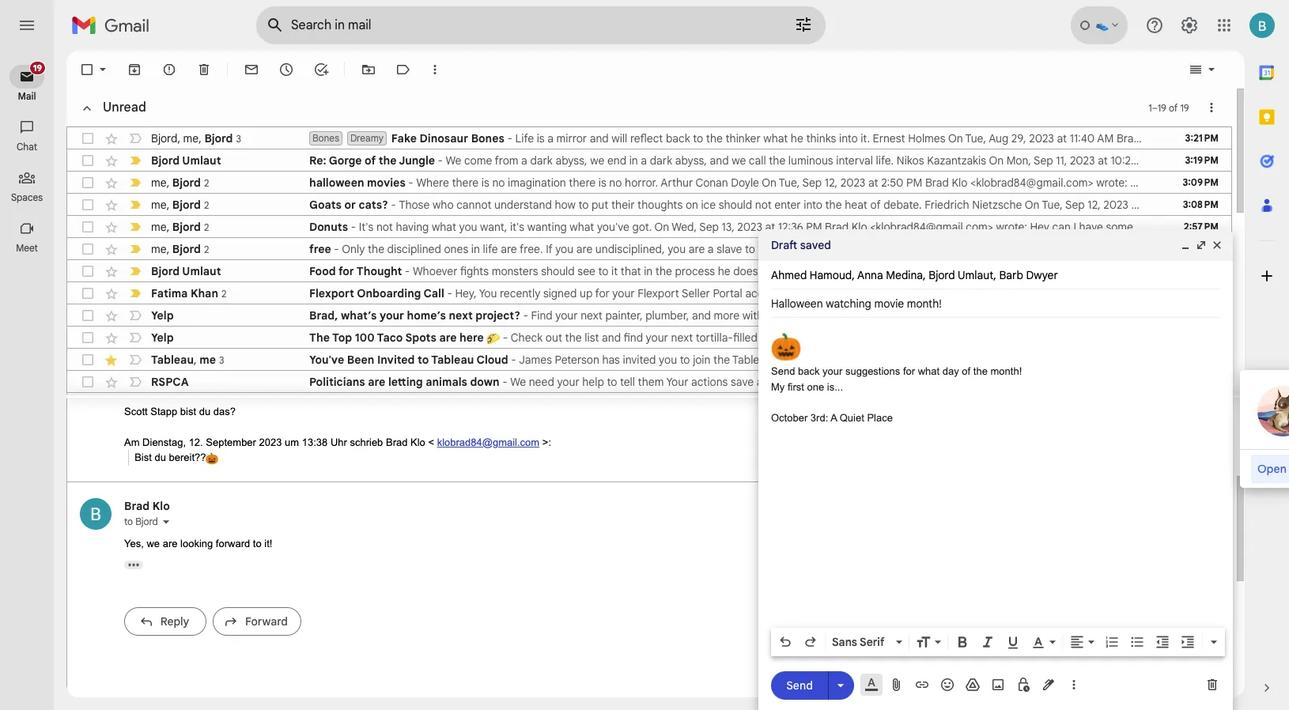 Task type: describe. For each thing, give the bounding box(es) containing it.
me for halloween movies
[[151, 175, 167, 189]]

you've been invited to tableau cloud - james peterson has invited you to join the tableau site, hcc!$8sh#dkhmc. interact with data to inform your decisions. customize data visualizations to an
[[309, 353, 1289, 367]]

of right the heat at the right of the page
[[870, 198, 881, 212]]

1 vertical spatial with
[[939, 353, 960, 367]]

yes,
[[124, 537, 144, 549]]

6 ͏͏ from the left
[[1021, 331, 1024, 345]]

at left 12:36
[[765, 220, 775, 234]]

- right cats? at the top left
[[391, 198, 396, 212]]

are inside list
[[163, 537, 178, 549]]

looking inside unread tab panel
[[1003, 286, 1039, 301]]

1 dark from the left
[[530, 153, 553, 168]]

3 row from the top
[[67, 172, 1289, 194]]

1 horizontal spatial peterson
[[1194, 153, 1239, 168]]

arthur
[[661, 176, 693, 190]]

0 vertical spatial 1
[[1148, 102, 1152, 113]]

1 horizontal spatial tableau
[[431, 353, 474, 367]]

🎃 image inside list
[[206, 452, 218, 465]]

me for donuts
[[151, 219, 167, 234]]

service
[[1162, 286, 1198, 301]]

fake
[[391, 131, 417, 146]]

pm right 4:19
[[1167, 198, 1183, 212]]

damit wir kommen?
[[124, 375, 215, 386]]

the left list
[[565, 331, 582, 345]]

row containing fatima khan
[[67, 282, 1289, 304]]

0 horizontal spatial tableau
[[151, 352, 194, 367]]

and down ahmed
[[792, 286, 811, 301]]

1 vertical spatial james
[[519, 353, 552, 367]]

only
[[342, 242, 365, 256]]

online
[[851, 375, 883, 389]]

signed
[[543, 286, 577, 301]]

list
[[585, 331, 599, 345]]

looking inside list
[[180, 537, 213, 549]]

gorge
[[329, 153, 362, 168]]

medina
[[886, 268, 923, 282]]

1 them from the left
[[638, 375, 664, 389]]

palm
[[1136, 220, 1161, 234]]

a up just
[[824, 264, 830, 278]]

settings image
[[1180, 16, 1199, 35]]

what's
[[341, 308, 377, 323]]

2 flexport from the left
[[638, 286, 679, 301]]

you down customize
[[1150, 375, 1168, 389]]

been
[[347, 353, 374, 367]]

brad right 'schrieb' at the bottom
[[386, 436, 408, 448]]

and right list
[[602, 331, 621, 345]]

mail heading
[[0, 90, 54, 103]]

0 horizontal spatial should
[[541, 264, 575, 278]]

brad up 10:24
[[1117, 131, 1140, 146]]

are right life in the top left of the page
[[501, 242, 517, 256]]

2023 right 11,
[[1070, 153, 1095, 168]]

if
[[546, 242, 552, 256]]

1 vertical spatial du
[[155, 452, 166, 464]]

2023 inside list
[[259, 436, 282, 448]]

rancho
[[807, 331, 845, 345]]

back inside send back your suggestions for what day of the month! my first one is...
[[798, 365, 820, 377]]

report spam image
[[161, 62, 177, 77]]

insert files using drive image
[[965, 677, 981, 693]]

<klobrad84@gma
[[1204, 242, 1289, 256]]

more options image
[[1069, 677, 1079, 693]]

it's
[[359, 220, 374, 234]]

2 for halloween movies
[[204, 177, 209, 189]]

your right inform
[[1037, 353, 1059, 367]]

1 horizontal spatial 19
[[1157, 102, 1166, 113]]

nikos
[[897, 153, 924, 168]]

13 row from the top
[[67, 393, 1231, 415]]

unread main content
[[66, 51, 1289, 710]]

underline ‪(⌘u)‬ image
[[1005, 635, 1021, 651]]

check
[[511, 331, 543, 345]]

the inside send back your suggestions for what day of the month! my first one is...
[[973, 365, 988, 377]]

the right the join
[[713, 353, 730, 367]]

on up kazantzakis
[[948, 131, 963, 146]]

7 ͏͏ from the left
[[1050, 331, 1053, 345]]

doyle
[[731, 176, 759, 190]]

1 bjord umlaut from the top
[[151, 153, 221, 168]]

- left the life
[[507, 131, 512, 146]]

nietzsche
[[972, 198, 1022, 212]]

out
[[546, 331, 562, 345]]

0 horizontal spatial 12,
[[825, 176, 838, 190]]

0 horizontal spatial abyss,
[[555, 153, 587, 168]]

- right free
[[334, 242, 339, 256]]

a right from
[[521, 153, 527, 168]]

to left thinker
[[693, 131, 703, 146]]

3 inside bjord , me , bjord 3
[[236, 132, 241, 144]]

1 horizontal spatial he
[[791, 131, 803, 146]]

re:
[[309, 153, 326, 168]]

0 vertical spatial am
[[1097, 131, 1114, 146]]

0 vertical spatial i
[[1073, 220, 1076, 234]]

what down "who"
[[432, 220, 456, 234]]

pm right 2:50
[[906, 176, 922, 190]]

0 vertical spatial the
[[309, 331, 330, 345]]

1 ͏͏ from the left
[[922, 331, 925, 345]]

into left you.
[[1220, 264, 1239, 278]]

12:36
[[778, 220, 803, 234]]

my
[[771, 381, 785, 393]]

0 vertical spatial wed,
[[672, 220, 697, 234]]

a up horror.
[[641, 153, 647, 168]]

for down <klobrad84@
[[1273, 220, 1287, 234]]

project?
[[476, 308, 520, 323]]

klo up show details icon
[[153, 499, 170, 513]]

you
[[479, 286, 497, 301]]

minimize image
[[1179, 239, 1192, 251]]

1 horizontal spatial du
[[199, 405, 210, 417]]

3:21 pm
[[1185, 132, 1219, 144]]

0 horizontal spatial tue,
[[779, 176, 800, 190]]

1 horizontal spatial there
[[569, 176, 596, 190]]

0 horizontal spatial –
[[1140, 375, 1147, 389]]

yelp.
[[766, 308, 789, 323]]

reply link
[[124, 607, 206, 636]]

29,
[[1011, 131, 1026, 146]]

abyss
[[1115, 264, 1144, 278]]

the up thought at the top left of page
[[368, 242, 384, 256]]

1 vertical spatial wrote:
[[996, 220, 1027, 234]]

0 horizontal spatial can
[[1052, 220, 1071, 234]]

the left process
[[655, 264, 672, 278]]

become
[[780, 264, 821, 278]]

the left abyss
[[1096, 264, 1113, 278]]

1 horizontal spatial tue,
[[965, 131, 986, 146]]

5 row from the top
[[67, 216, 1287, 238]]

me for goats or cats?
[[151, 197, 167, 212]]

into right enter
[[804, 198, 822, 212]]

for inside send back your suggestions for what day of the month! my first one is...
[[903, 365, 915, 377]]

of left inbox section options icon on the right of the page
[[1169, 102, 1178, 113]]

you up the oct 1
[[1201, 286, 1219, 301]]

have
[[1079, 220, 1103, 234]]

0 vertical spatial with
[[742, 308, 763, 323]]

1 inside row
[[1215, 309, 1219, 321]]

klo up 2:57 pm
[[1212, 198, 1228, 212]]

to left inform
[[988, 353, 999, 367]]

0 vertical spatial an
[[1046, 264, 1058, 278]]

1 vertical spatial hey
[[1030, 220, 1049, 234]]

cell for –
[[1174, 374, 1231, 390]]

and up conan
[[710, 153, 729, 168]]

2023 down have at the top right of page
[[1077, 242, 1102, 256]]

10 row from the top
[[67, 327, 1231, 349]]

sep down the luminous
[[802, 176, 822, 190]]

decisions.
[[1062, 353, 1112, 367]]

1 gaze from the left
[[932, 264, 956, 278]]

is for there
[[481, 176, 489, 190]]

2 horizontal spatial there
[[1071, 286, 1098, 301]]

2 for free
[[204, 243, 209, 255]]

debate.
[[883, 198, 922, 212]]

put
[[592, 198, 608, 212]]

brad down readings
[[1159, 242, 1183, 256]]

pop out image
[[1195, 239, 1208, 251]]

2 horizontal spatial we
[[732, 153, 746, 168]]

insert signature image
[[1041, 677, 1057, 693]]

for right up
[[595, 286, 610, 301]]

2023 up slave
[[737, 220, 762, 234]]

spots
[[405, 331, 436, 345]]

dinosaur
[[420, 131, 468, 146]]

send back your suggestions for what day of the month! my first one is...
[[771, 365, 1022, 393]]

barb
[[999, 268, 1023, 282]]

umlaut up khan
[[182, 264, 221, 278]]

me , bjord 2 for donuts
[[151, 219, 209, 234]]

on up enough
[[994, 242, 1009, 256]]

you right if
[[911, 264, 929, 278]]

more formatting options image
[[1206, 634, 1222, 650]]

suggestions
[[845, 365, 900, 377]]

in left life in the top left of the page
[[471, 242, 480, 256]]

1 horizontal spatial 13,
[[1062, 242, 1074, 256]]

up
[[580, 286, 593, 301]]

3:09 pm
[[1183, 176, 1219, 188]]

is...
[[827, 381, 843, 393]]

yelp for brad, what's your home's next project?
[[151, 308, 174, 323]]

ernest
[[873, 131, 905, 146]]

kazantzakis
[[927, 153, 986, 168]]

brad up to bjord
[[124, 499, 150, 513]]

8 ͏͏ from the left
[[1064, 331, 1067, 345]]

to up the yes, on the bottom left of the page
[[124, 515, 133, 527]]

draft saved
[[771, 238, 831, 252]]

food
[[309, 264, 336, 278]]

1 vertical spatial <klobrad84@gmail.com>
[[970, 176, 1093, 190]]

3 inside tableau , me 3
[[219, 354, 224, 366]]

first
[[788, 381, 804, 393]]

1 horizontal spatial wed,
[[1012, 242, 1037, 256]]

to left the it!
[[253, 537, 261, 549]]

unread tab panel
[[66, 89, 1289, 549]]

are down been
[[368, 375, 385, 389]]

mark as unread image
[[244, 62, 259, 77]]

dienstag,
[[142, 436, 186, 448]]

me for free
[[151, 242, 167, 256]]

cannot
[[456, 198, 491, 212]]

1 help from the left
[[582, 375, 604, 389]]

to down and
[[880, 286, 890, 301]]

0 vertical spatial will
[[612, 131, 627, 146]]

1 vertical spatial not
[[376, 220, 393, 234]]

what inside send back your suggestions for what day of the month! my first one is...
[[918, 365, 940, 377]]

mirror
[[556, 131, 587, 146]]

away image
[[1096, 19, 1109, 32]]

of down the "dreamy"
[[365, 153, 376, 168]]

you up your
[[659, 353, 677, 367]]

1 horizontal spatial we
[[590, 153, 604, 168]]

fatima
[[151, 286, 188, 300]]

attach files image
[[889, 677, 905, 693]]

what down the how at the top left
[[570, 220, 594, 234]]

close image
[[1211, 239, 1223, 251]]

1 letting from the left
[[388, 375, 423, 389]]

whoever
[[413, 264, 458, 278]]

- left it's
[[351, 220, 356, 234]]

0 horizontal spatial next
[[449, 308, 473, 323]]

to left put
[[578, 198, 589, 212]]

a left particular
[[1101, 286, 1107, 301]]

your down out at the left top
[[557, 375, 579, 389]]

2023 right 29, at the right top
[[1029, 131, 1054, 146]]

1 horizontal spatial the
[[1270, 375, 1289, 389]]

your up the painter,
[[612, 286, 635, 301]]

free - only the disciplined ones in life are free. if you are undisciplined, you are a slave to your moods and your passions. eliud kipchoge on wed, sep 13, 2023 at 1:58 pm brad klo <klobrad84@gma
[[309, 242, 1289, 256]]

snooze image
[[278, 62, 294, 77]]

in right that at the left top of the page
[[644, 264, 653, 278]]

<
[[428, 436, 434, 448]]

11:40
[[1070, 131, 1095, 146]]

show trimmed content image
[[124, 561, 143, 570]]

the up movies at left top
[[379, 153, 397, 168]]

we for we come from a dark abyss, we end in a dark abyss, and we call the luminous interval life. nikos kazantzakis on mon, sep 11, 2023 at 10:24 am james peterson <james.pe
[[446, 153, 461, 168]]

10:24
[[1111, 153, 1137, 168]]

on right "nietzsche"
[[1025, 198, 1039, 212]]

1 vertical spatial an
[[1278, 353, 1289, 367]]

dreamy
[[350, 132, 383, 144]]

formatting options toolbar
[[771, 628, 1225, 656]]

0 vertical spatial not
[[755, 198, 772, 212]]

yelp for the top 100 taco spots are here
[[151, 331, 174, 345]]

pm up saved
[[806, 220, 822, 234]]

a
[[830, 412, 837, 423]]

at left 2:50
[[868, 176, 878, 190]]

indent more ‪(⌘])‬ image
[[1180, 634, 1196, 650]]

the left the heat at the right of the page
[[825, 198, 842, 212]]

movies
[[367, 176, 405, 190]]

lives
[[800, 375, 822, 389]]

october
[[771, 412, 808, 423]]

customize
[[1115, 353, 1167, 367]]

brad up friedrich
[[925, 176, 949, 190]]

your down signed
[[555, 308, 578, 323]]

send button
[[771, 671, 828, 699]]

what down ahmed hamoud , anna medina , bjord umlaut , barb dwyer
[[927, 286, 951, 301]]

brad up 2:57 pm
[[1185, 198, 1209, 212]]

yes, we are looking forward to it!
[[124, 537, 275, 549]]

1 vertical spatial back
[[1193, 264, 1217, 278]]

1 horizontal spatial need
[[1222, 286, 1247, 301]]

1 flexport from the left
[[309, 286, 354, 301]]

unread button
[[71, 92, 153, 124]]

into left it.
[[839, 131, 858, 146]]

klo down readings
[[1185, 242, 1201, 256]]

mail
[[18, 90, 36, 102]]

delete image
[[196, 62, 212, 77]]

labels image
[[395, 62, 411, 77]]

Message Body text field
[[771, 326, 1220, 623]]

of inside send back your suggestions for what day of the month! my first one is...
[[962, 365, 970, 377]]

at left "11:40"
[[1057, 131, 1067, 146]]

your up the monster.
[[842, 242, 865, 256]]

ones
[[444, 242, 468, 256]]

to right visualizations
[[1265, 353, 1275, 367]]

and up hamoud
[[820, 242, 839, 256]]

2 help from the left
[[1192, 375, 1214, 389]]

italic ‪(⌘i)‬ image
[[980, 634, 996, 650]]

2 inside fatima khan 2
[[221, 287, 226, 299]]

2 for donuts
[[204, 221, 209, 233]]

4 row from the top
[[67, 194, 1289, 216]]

w
[[1288, 131, 1289, 146]]

brad up saved
[[825, 220, 849, 234]]

1 vertical spatial will
[[1147, 264, 1163, 278]]

more image
[[427, 62, 443, 77]]

pm right 1:58
[[1140, 242, 1156, 256]]

onboarding
[[357, 286, 421, 301]]

sep up dwyer
[[1039, 242, 1059, 256]]

home's
[[407, 308, 446, 323]]

you right if in the top of the page
[[555, 242, 573, 256]]

2 horizontal spatial next
[[671, 331, 693, 345]]

wanted
[[840, 286, 877, 301]]

discard draft ‪(⌘⇧d)‬ image
[[1204, 677, 1220, 693]]

1 horizontal spatial james
[[1158, 153, 1191, 168]]

2 vertical spatial not
[[761, 264, 777, 278]]

- right 🌮 image
[[503, 331, 508, 345]]

fake dinosaur bones - life is a mirror and will reflect back to the thinker what he thinks into it. ernest holmes on tue, aug 29, 2023 at 11:40 am brad klo <klobrad84@gmail.com> w
[[391, 131, 1289, 146]]

2 horizontal spatial tue,
[[1042, 198, 1063, 212]]

chat
[[17, 141, 37, 153]]

donuts
[[309, 220, 348, 234]]

2023 down interval
[[840, 176, 865, 190]]

2 horizontal spatial 19
[[1180, 102, 1189, 113]]

cloud
[[477, 353, 508, 367]]

me , bjord 2 for free
[[151, 242, 209, 256]]

at left 1:58
[[1105, 242, 1115, 256]]

1 vertical spatial am
[[1140, 153, 1156, 168]]

sep down "ice"
[[699, 220, 719, 234]]

we for we need your help to tell them your actions save animals' lives view online rspca donate politicians are letting animals down – you can help stop them the
[[510, 375, 526, 389]]

3:19 pm
[[1185, 154, 1219, 166]]

1 vertical spatial i
[[814, 286, 816, 301]]

Search in mail text field
[[291, 17, 750, 33]]

1 data from the left
[[963, 353, 986, 367]]

we inside list
[[147, 537, 160, 549]]

more send options image
[[833, 677, 849, 693]]

- right the call
[[447, 286, 452, 301]]

3 ͏͏ from the left
[[965, 331, 967, 345]]

scott
[[124, 405, 148, 417]]

thought
[[356, 264, 402, 278]]

2:57 pm
[[1184, 221, 1219, 232]]

0 horizontal spatial he
[[718, 264, 730, 278]]

am
[[124, 436, 140, 448]]

move to image
[[361, 62, 376, 77]]

call
[[749, 153, 766, 168]]

2 horizontal spatial tableau
[[732, 353, 772, 367]]

in up you've been invited to tableau cloud - james peterson has invited you to join the tableau site, hcc!$8sh#dkhmc. interact with data to inform your decisions. customize data visualizations to an
[[795, 331, 804, 345]]

2 horizontal spatial is
[[598, 176, 606, 190]]

2 row from the top
[[67, 149, 1289, 172]]



Task type: locate. For each thing, give the bounding box(es) containing it.
1 horizontal spatial them
[[1242, 375, 1268, 389]]

umlaut inside draft saved dialog
[[958, 268, 993, 282]]

next down the hey,
[[449, 308, 473, 323]]

to bjord
[[124, 515, 158, 527]]

me , bjord 2 for goats
[[151, 197, 209, 212]]

free
[[309, 242, 331, 256]]

2 bjord umlaut from the top
[[151, 264, 221, 278]]

bist
[[135, 452, 152, 464]]

you've
[[309, 353, 344, 367]]

me , bjord 2 for halloween
[[151, 175, 209, 189]]

not up account,
[[761, 264, 777, 278]]

list
[[67, 222, 1219, 650]]

ahmed hamoud , anna medina , bjord umlaut , barb dwyer
[[771, 268, 1058, 282]]

1 vertical spatial 12,
[[1088, 198, 1101, 212]]

wed,
[[672, 220, 697, 234], [1012, 242, 1037, 256]]

1 vertical spatial peterson
[[555, 353, 599, 367]]

the down brad,
[[309, 331, 330, 345]]

1 row from the top
[[67, 127, 1289, 149]]

2 gaze from the left
[[1166, 264, 1190, 278]]

Search in mail search field
[[256, 6, 826, 44]]

insert photo image
[[990, 677, 1006, 693]]

what left day
[[918, 365, 940, 377]]

row containing rspca
[[67, 371, 1289, 393]]

damit
[[124, 375, 151, 386]]

saved
[[800, 238, 831, 252]]

search in mail image
[[261, 11, 289, 40]]

advanced search options image
[[788, 9, 819, 40]]

1 horizontal spatial hey
[[1130, 176, 1150, 190]]

rspca
[[151, 375, 189, 389], [886, 375, 921, 389]]

october 3rd: a quiet place
[[771, 412, 893, 423]]

1 vertical spatial 3
[[219, 354, 224, 366]]

has
[[602, 353, 620, 367]]

0 horizontal spatial gaze
[[932, 264, 956, 278]]

klo down "1 – 19 of 19"
[[1143, 131, 1159, 146]]

1 horizontal spatial flexport
[[638, 286, 679, 301]]

1 vertical spatial 🎃 image
[[206, 452, 218, 465]]

1 down from the left
[[470, 375, 500, 389]]

if
[[902, 264, 908, 278]]

13, up slave
[[722, 220, 734, 234]]

reflect
[[630, 131, 663, 146]]

is up put
[[598, 176, 606, 190]]

numbered list ‪(⌘⇧7)‬ image
[[1104, 634, 1120, 650]]

1 vertical spatial can
[[1171, 375, 1190, 389]]

favorite
[[1250, 176, 1289, 190]]

klo down the heat at the right of the page
[[851, 220, 867, 234]]

1 vertical spatial yelp
[[151, 331, 174, 345]]

plumber,
[[645, 308, 689, 323]]

bones
[[471, 131, 504, 146], [312, 132, 339, 144]]

the top 100 taco spots are here
[[309, 331, 487, 345]]

4 me , bjord 2 from the top
[[151, 242, 209, 256]]

down down cloud
[[470, 375, 500, 389]]

0 vertical spatial bjord umlaut
[[151, 153, 221, 168]]

end
[[607, 153, 626, 168]]

inbox section options image
[[1204, 100, 1219, 115]]

2 horizontal spatial abyss,
[[1061, 264, 1093, 278]]

your up food for thought - whoever fights monsters should see to it that in the process he does not become a monster. and if you gaze long enough into an abyss, the abyss will gaze back into you.
[[758, 242, 780, 256]]

5 ͏͏ from the left
[[1007, 331, 1010, 345]]

dark down reflect
[[650, 153, 672, 168]]

4 ͏͏ from the left
[[979, 331, 982, 345]]

klo down kazantzakis
[[952, 176, 968, 190]]

6 row from the top
[[67, 238, 1289, 260]]

i left have at the top right of page
[[1073, 220, 1076, 234]]

help left stop
[[1192, 375, 1214, 389]]

send inside send back your suggestions for what day of the month! my first one is...
[[771, 365, 795, 377]]

🎃 image
[[771, 332, 801, 362], [206, 452, 218, 465]]

spaces heading
[[0, 191, 54, 204]]

um
[[285, 436, 299, 448]]

🎃 image inside message body text box
[[771, 332, 801, 362]]

2 rspca from the left
[[886, 375, 921, 389]]

tue, down 11,
[[1042, 198, 1063, 212]]

the
[[706, 131, 723, 146], [379, 153, 397, 168], [769, 153, 785, 168], [825, 198, 842, 212], [368, 242, 384, 256], [655, 264, 672, 278], [1096, 264, 1113, 278], [565, 331, 582, 345], [713, 353, 730, 367], [973, 365, 988, 377]]

call
[[424, 286, 444, 301]]

gaze up the service
[[1166, 264, 1190, 278]]

19 inside navigation
[[33, 62, 42, 74]]

1 horizontal spatial letting
[[1035, 375, 1066, 389]]

are down inform
[[1016, 375, 1032, 389]]

2 cell from the top
[[1174, 374, 1231, 390]]

bjord , me , bjord 3
[[151, 131, 241, 145]]

support image
[[1145, 16, 1164, 35]]

gmail image
[[71, 9, 157, 41]]

2 ͏͏ from the left
[[936, 331, 939, 345]]

0 horizontal spatial 1
[[1148, 102, 1152, 113]]

bjord umlaut up fatima khan 2
[[151, 264, 221, 278]]

it.
[[861, 131, 870, 146]]

send for send
[[786, 678, 813, 692]]

1 horizontal spatial we
[[510, 375, 526, 389]]

abyss, up is
[[1061, 264, 1093, 278]]

0 vertical spatial <klobrad84@gmail.com>
[[1162, 131, 1285, 146]]

to left the join
[[680, 353, 690, 367]]

das?
[[213, 405, 236, 417]]

0 vertical spatial he
[[791, 131, 803, 146]]

0 horizontal spatial dark
[[530, 153, 553, 168]]

monsters
[[492, 264, 538, 278]]

1 animals from the left
[[426, 375, 467, 389]]

no down from
[[492, 176, 505, 190]]

next
[[449, 308, 473, 323], [581, 308, 602, 323], [671, 331, 693, 345]]

want,
[[480, 220, 507, 234]]

1 politicians from the left
[[309, 375, 365, 389]]

1 horizontal spatial rspca
[[886, 375, 921, 389]]

kipchoge
[[944, 242, 992, 256]]

animals down decisions.
[[1069, 375, 1107, 389]]

1 vertical spatial bjord umlaut
[[151, 264, 221, 278]]

1 cell from the top
[[1174, 352, 1231, 368]]

wir
[[154, 375, 167, 386]]

to
[[693, 131, 703, 146], [578, 198, 589, 212], [745, 242, 755, 256], [598, 264, 609, 278], [880, 286, 890, 301], [418, 353, 429, 367], [680, 353, 690, 367], [988, 353, 999, 367], [1265, 353, 1275, 367], [607, 375, 617, 389], [124, 515, 133, 527], [253, 537, 261, 549]]

mon,
[[1006, 153, 1031, 168]]

at left 10:24
[[1098, 153, 1108, 168]]

we left call
[[732, 153, 746, 168]]

- left where
[[408, 176, 413, 190]]

0 vertical spatial peterson
[[1194, 153, 1239, 168]]

2 vertical spatial tue,
[[1042, 198, 1063, 212]]

9 row from the top
[[67, 304, 1231, 327]]

meet heading
[[0, 242, 54, 255]]

bjord umlaut down bjord , me , bjord 3
[[151, 153, 221, 168]]

hey
[[1130, 176, 1150, 190], [1030, 220, 1049, 234]]

1 horizontal spatial data
[[1170, 353, 1193, 367]]

0 horizontal spatial bones
[[312, 132, 339, 144]]

umlaut down bjord , me , bjord 3
[[182, 153, 221, 168]]

to down spots
[[418, 353, 429, 367]]

is
[[1060, 286, 1069, 301]]

does
[[733, 264, 758, 278]]

1 rspca from the left
[[151, 375, 189, 389]]

7 row from the top
[[67, 260, 1263, 282]]

1 horizontal spatial –
[[1152, 102, 1157, 113]]

insert emoji ‪(⌘⇧2)‬ image
[[939, 677, 955, 693]]

there up the how at the top left
[[569, 176, 596, 190]]

and down seller
[[692, 308, 711, 323]]

are left "here"
[[439, 331, 457, 345]]

send inside button
[[786, 678, 813, 692]]

you up process
[[668, 242, 686, 256]]

<james.pe
[[1242, 153, 1289, 168]]

them right stop
[[1242, 375, 1268, 389]]

0 horizontal spatial am
[[1097, 131, 1114, 146]]

your inside send back your suggestions for what day of the month! my first one is...
[[822, 365, 842, 377]]

8 row from the top
[[67, 282, 1289, 304]]

- down cloud
[[502, 375, 507, 389]]

toggle split pane mode image
[[1188, 62, 1204, 77]]

is down come
[[481, 176, 489, 190]]

0 vertical spatial 13,
[[722, 220, 734, 234]]

2 dark from the left
[[650, 153, 672, 168]]

klobrad84@gmail.com
[[437, 436, 539, 448]]

goats
[[309, 198, 342, 212]]

i
[[1073, 220, 1076, 234], [814, 286, 816, 301]]

2 horizontal spatial back
[[1193, 264, 1217, 278]]

bold ‪(⌘b)‬ image
[[955, 634, 970, 650]]

1 vertical spatial we
[[510, 375, 526, 389]]

umlaut up were
[[958, 268, 993, 282]]

animals
[[426, 375, 467, 389], [1069, 375, 1107, 389]]

what up call
[[763, 131, 788, 146]]

archive image
[[127, 62, 142, 77]]

0 vertical spatial 12,
[[825, 176, 838, 190]]

0 vertical spatial 🎃 image
[[771, 332, 801, 362]]

cats?
[[359, 198, 388, 212]]

– down customize
[[1140, 375, 1147, 389]]

0 horizontal spatial rspca
[[151, 375, 189, 389]]

0 vertical spatial hey
[[1130, 176, 1150, 190]]

13:38
[[302, 436, 328, 448]]

11 row from the top
[[67, 349, 1289, 371]]

1 vertical spatial 13,
[[1062, 242, 1074, 256]]

1 horizontal spatial abyss,
[[675, 153, 707, 168]]

next down plumber, on the top of the page
[[671, 331, 693, 345]]

peterson down 3:21 pm
[[1194, 153, 1239, 168]]

tableau down "here"
[[431, 353, 474, 367]]

2 me , bjord 2 from the top
[[151, 197, 209, 212]]

1 yelp from the top
[[151, 308, 174, 323]]

to left tell on the left bottom
[[607, 375, 617, 389]]

fights
[[460, 264, 489, 278]]

send up 'my'
[[771, 365, 795, 377]]

1 horizontal spatial will
[[1147, 264, 1163, 278]]

0 vertical spatial wrote:
[[1096, 176, 1127, 190]]

1 – 19 of 19
[[1148, 102, 1189, 113]]

0 horizontal spatial wrote:
[[996, 220, 1027, 234]]

on right "doyle"
[[762, 176, 776, 190]]

2 down from the left
[[1110, 375, 1138, 389]]

politicians down inform
[[962, 375, 1013, 389]]

not right it's
[[376, 220, 393, 234]]

chat heading
[[0, 141, 54, 153]]

back right reflect
[[666, 131, 690, 146]]

on
[[686, 198, 698, 212]]

sans serif option
[[829, 634, 893, 650]]

main menu image
[[17, 16, 36, 35]]

3 me , bjord 2 from the top
[[151, 219, 209, 234]]

tab list
[[1245, 51, 1289, 653]]

hcc!$8sh#dkhmc.
[[798, 353, 895, 367]]

dwyer
[[1026, 268, 1058, 282]]

2:50
[[881, 176, 903, 190]]

tableau down filled
[[732, 353, 772, 367]]

your down brad, what's your home's next project? - find your next painter, plumber, and more with yelp. ͏ ͏ ͏ ͏ ͏ ͏ ͏ ͏ ͏ ͏ ͏ ͏ ͏ ͏ ͏ ͏ ͏ ͏ ͏ ͏ ͏ ͏ ͏ ͏ ͏ ͏ ͏ ͏ ͏ ͏ ͏ ͏ ͏ ͏ ͏ ͏ ͏ ͏ ͏ ͏ ͏ ͏ ͏ ͏ ͏ ͏ ͏ ͏ ͏ ͏ ͏ ͏ ͏ ͏ ͏ ͏ ͏ ͏ ͏ ͏ ͏ ͏ ͏ ͏ ͏ ͏ ͏ ͏ ͏ ͏ ͏ ͏ ͏ ͏
[[646, 331, 668, 345]]

du down dienstag, at left
[[155, 452, 166, 464]]

>:
[[542, 436, 551, 448]]

0 horizontal spatial du
[[155, 452, 166, 464]]

bulleted list ‪(⌘⇧8)‬ image
[[1129, 634, 1145, 650]]

cell for visualizations
[[1174, 352, 1231, 368]]

down
[[470, 375, 500, 389], [1110, 375, 1138, 389]]

0 vertical spatial back
[[666, 131, 690, 146]]

got.
[[632, 220, 652, 234]]

that
[[621, 264, 641, 278]]

you down cannot
[[459, 220, 477, 234]]

11,
[[1056, 153, 1067, 168]]

draft saved dialog
[[758, 229, 1233, 710]]

life.
[[876, 153, 894, 168]]

1 vertical spatial the
[[1270, 375, 1289, 389]]

to left it
[[598, 264, 609, 278]]

a left "mirror"
[[547, 131, 554, 146]]

your up taco
[[380, 308, 404, 323]]

were
[[975, 286, 1000, 301]]

0 horizontal spatial data
[[963, 353, 986, 367]]

<klobrad84@
[[1231, 198, 1289, 212]]

2 yelp from the top
[[151, 331, 174, 345]]

no
[[492, 176, 505, 190], [609, 176, 622, 190]]

having
[[396, 220, 429, 234]]

undo ‪(⌘z)‬ image
[[777, 634, 793, 650]]

1 me , bjord 2 from the top
[[151, 175, 209, 189]]

1 horizontal spatial is
[[537, 131, 545, 146]]

am right "11:40"
[[1097, 131, 1114, 146]]

0 horizontal spatial an
[[1046, 264, 1058, 278]]

oct
[[1195, 309, 1212, 321]]

clarify
[[893, 286, 924, 301]]

on down aug
[[989, 153, 1004, 168]]

are up process
[[689, 242, 705, 256]]

1 horizontal spatial 3
[[236, 132, 241, 144]]

0 horizontal spatial peterson
[[555, 353, 599, 367]]

insert link ‪(⌘k)‬ image
[[914, 677, 930, 693]]

into
[[839, 131, 858, 146], [804, 198, 822, 212], [1024, 264, 1043, 278], [1220, 264, 1239, 278]]

0 horizontal spatial help
[[582, 375, 604, 389]]

toggle confidential mode image
[[1015, 677, 1031, 693]]

list containing brad klo
[[67, 222, 1219, 650]]

me , bjord 2
[[151, 175, 209, 189], [151, 197, 209, 212], [151, 219, 209, 234], [151, 242, 209, 256]]

1 horizontal spatial gaze
[[1166, 264, 1190, 278]]

reply
[[160, 615, 189, 629]]

help
[[582, 375, 604, 389], [1192, 375, 1214, 389]]

those
[[399, 198, 430, 212]]

i left just
[[814, 286, 816, 301]]

0 horizontal spatial 13,
[[722, 220, 734, 234]]

- left find
[[523, 308, 528, 323]]

bjord inside draft saved dialog
[[929, 268, 955, 282]]

or
[[344, 198, 356, 212]]

back up 2:26 pm
[[1193, 264, 1217, 278]]

1 no from the left
[[492, 176, 505, 190]]

hey,
[[455, 286, 477, 301]]

in right end
[[629, 153, 638, 168]]

2 vertical spatial <klobrad84@gmail.com>
[[870, 220, 993, 234]]

0 horizontal spatial with
[[742, 308, 763, 323]]

2023 up some
[[1103, 198, 1128, 212]]

we down dinosaur
[[446, 153, 461, 168]]

0 vertical spatial 3
[[236, 132, 241, 144]]

here
[[460, 331, 484, 345]]

🌮 image
[[487, 332, 500, 345]]

1 vertical spatial cell
[[1174, 374, 1231, 390]]

1 horizontal spatial no
[[609, 176, 622, 190]]

2 for goats or cats?
[[204, 199, 209, 211]]

0 vertical spatial tue,
[[965, 131, 986, 146]]

0 horizontal spatial we
[[446, 153, 461, 168]]

0 vertical spatial looking
[[1003, 286, 1039, 301]]

1 horizontal spatial 1
[[1215, 309, 1219, 321]]

row containing tableau
[[67, 349, 1289, 371]]

2 vertical spatial back
[[798, 365, 820, 377]]

add to tasks image
[[313, 62, 329, 77]]

row
[[67, 127, 1289, 149], [67, 149, 1289, 172], [67, 172, 1289, 194], [67, 194, 1289, 216], [67, 216, 1287, 238], [67, 238, 1289, 260], [67, 260, 1263, 282], [67, 282, 1289, 304], [67, 304, 1231, 327], [67, 327, 1231, 349], [67, 349, 1289, 371], [67, 371, 1289, 393], [67, 393, 1231, 415]]

recently
[[500, 286, 540, 301]]

bones up come
[[471, 131, 504, 146]]

taco
[[377, 331, 403, 345]]

12.
[[189, 436, 203, 448]]

0 horizontal spatial back
[[666, 131, 690, 146]]

0 horizontal spatial need
[[529, 375, 554, 389]]

1 horizontal spatial with
[[939, 353, 960, 367]]

list inside unread "main content"
[[67, 222, 1219, 650]]

wrote: down 10:24
[[1096, 176, 1127, 190]]

2 them from the left
[[1242, 375, 1268, 389]]

None checkbox
[[80, 130, 96, 146], [80, 175, 96, 191], [80, 197, 96, 213], [80, 241, 96, 257], [80, 352, 96, 368], [80, 130, 96, 146], [80, 175, 96, 191], [80, 197, 96, 213], [80, 241, 96, 257], [80, 352, 96, 368]]

unread
[[103, 100, 146, 115]]

am
[[1097, 131, 1114, 146], [1140, 153, 1156, 168]]

2 animals from the left
[[1069, 375, 1107, 389]]

2 politicians from the left
[[962, 375, 1013, 389]]

1 horizontal spatial bones
[[471, 131, 504, 146]]

he left does
[[718, 264, 730, 278]]

0 horizontal spatial them
[[638, 375, 664, 389]]

0 horizontal spatial wed,
[[672, 220, 697, 234]]

0 vertical spatial should
[[719, 198, 752, 212]]

readings
[[1163, 220, 1207, 234]]

one
[[807, 381, 824, 393]]

2 no from the left
[[609, 176, 622, 190]]

interval
[[836, 153, 873, 168]]

rspca down tableau , me 3
[[151, 375, 189, 389]]

navigation
[[0, 51, 55, 710]]

1 vertical spatial tue,
[[779, 176, 800, 190]]

0 vertical spatial yelp
[[151, 308, 174, 323]]

exchange
[[1221, 220, 1270, 234]]

indent less ‪(⌘[)‬ image
[[1155, 634, 1170, 650]]

from
[[495, 153, 518, 168]]

0 vertical spatial –
[[1152, 102, 1157, 113]]

bjord inside list
[[135, 515, 158, 527]]

you
[[459, 220, 477, 234], [555, 242, 573, 256], [668, 242, 686, 256], [911, 264, 929, 278], [954, 286, 972, 301], [1201, 286, 1219, 301], [659, 353, 677, 367], [1150, 375, 1168, 389]]

the right call
[[769, 153, 785, 168]]

show details image
[[161, 517, 171, 526]]

the left month!
[[973, 365, 988, 377]]

- down dinosaur
[[438, 153, 443, 168]]

draft
[[771, 238, 797, 252]]

1 horizontal spatial next
[[581, 308, 602, 323]]

1 left inbox section options icon on the right of the page
[[1148, 102, 1152, 113]]

0 vertical spatial du
[[199, 405, 210, 417]]

Subject field
[[771, 296, 1220, 312]]

None checkbox
[[79, 62, 95, 77], [80, 153, 96, 168], [80, 219, 96, 235], [80, 263, 96, 279], [80, 285, 96, 301], [80, 308, 96, 323], [80, 330, 96, 346], [80, 374, 96, 390], [79, 62, 95, 77], [80, 153, 96, 168], [80, 219, 96, 235], [80, 263, 96, 279], [80, 285, 96, 301], [80, 308, 96, 323], [80, 330, 96, 346], [80, 374, 96, 390]]

passions.
[[867, 242, 914, 256]]

on right got.
[[654, 220, 669, 234]]

4:19
[[1144, 198, 1164, 212]]

for.
[[1041, 286, 1058, 301]]

hey left guys
[[1130, 176, 1150, 190]]

cell
[[1174, 352, 1231, 368], [1174, 374, 1231, 390]]

schrieb
[[350, 436, 383, 448]]

not left enter
[[755, 198, 772, 212]]

send for send back your suggestions for what day of the month! my first one is...
[[771, 365, 795, 377]]

1 horizontal spatial can
[[1171, 375, 1190, 389]]

navigation containing mail
[[0, 51, 55, 710]]

your up <klobrad84@
[[1225, 176, 1248, 190]]

0 horizontal spatial there
[[452, 176, 479, 190]]

- right cloud
[[511, 353, 516, 367]]

redo ‪(⌘y)‬ image
[[803, 634, 818, 650]]

is for life
[[537, 131, 545, 146]]

row containing bjord
[[67, 127, 1289, 149]]

fatima khan 2
[[151, 286, 226, 300]]

flexport up brad, what's your home's next project? - find your next painter, plumber, and more with yelp. ͏ ͏ ͏ ͏ ͏ ͏ ͏ ͏ ͏ ͏ ͏ ͏ ͏ ͏ ͏ ͏ ͏ ͏ ͏ ͏ ͏ ͏ ͏ ͏ ͏ ͏ ͏ ͏ ͏ ͏ ͏ ͏ ͏ ͏ ͏ ͏ ͏ ͏ ͏ ͏ ͏ ͏ ͏ ͏ ͏ ͏ ͏ ͏ ͏ ͏ ͏ ͏ ͏ ͏ ͏ ͏ ͏ ͏ ͏ ͏ ͏ ͏ ͏ ͏ ͏ ͏ ͏ ͏ ͏ ͏ ͏ ͏ ͏ ͏
[[638, 286, 679, 301]]

0 horizontal spatial down
[[470, 375, 500, 389]]

sep
[[1034, 153, 1053, 168], [802, 176, 822, 190], [1065, 198, 1085, 212], [699, 220, 719, 234], [1039, 242, 1059, 256]]

12 row from the top
[[67, 371, 1289, 393]]

2 data from the left
[[1170, 353, 1193, 367]]

1 vertical spatial should
[[541, 264, 575, 278]]

2 letting from the left
[[1035, 375, 1066, 389]]

free.
[[520, 242, 543, 256]]

yelp down fatima
[[151, 308, 174, 323]]

0 horizontal spatial flexport
[[309, 286, 354, 301]]

0 vertical spatial send
[[771, 365, 795, 377]]

and right "mirror"
[[590, 131, 609, 146]]

their
[[611, 198, 635, 212]]

1 vertical spatial wed,
[[1012, 242, 1037, 256]]

am right 10:24
[[1140, 153, 1156, 168]]

your up is...
[[822, 365, 842, 377]]

1 horizontal spatial i
[[1073, 220, 1076, 234]]



Task type: vqa. For each thing, say whether or not it's contained in the screenshot.
1st aurora from the bottom
no



